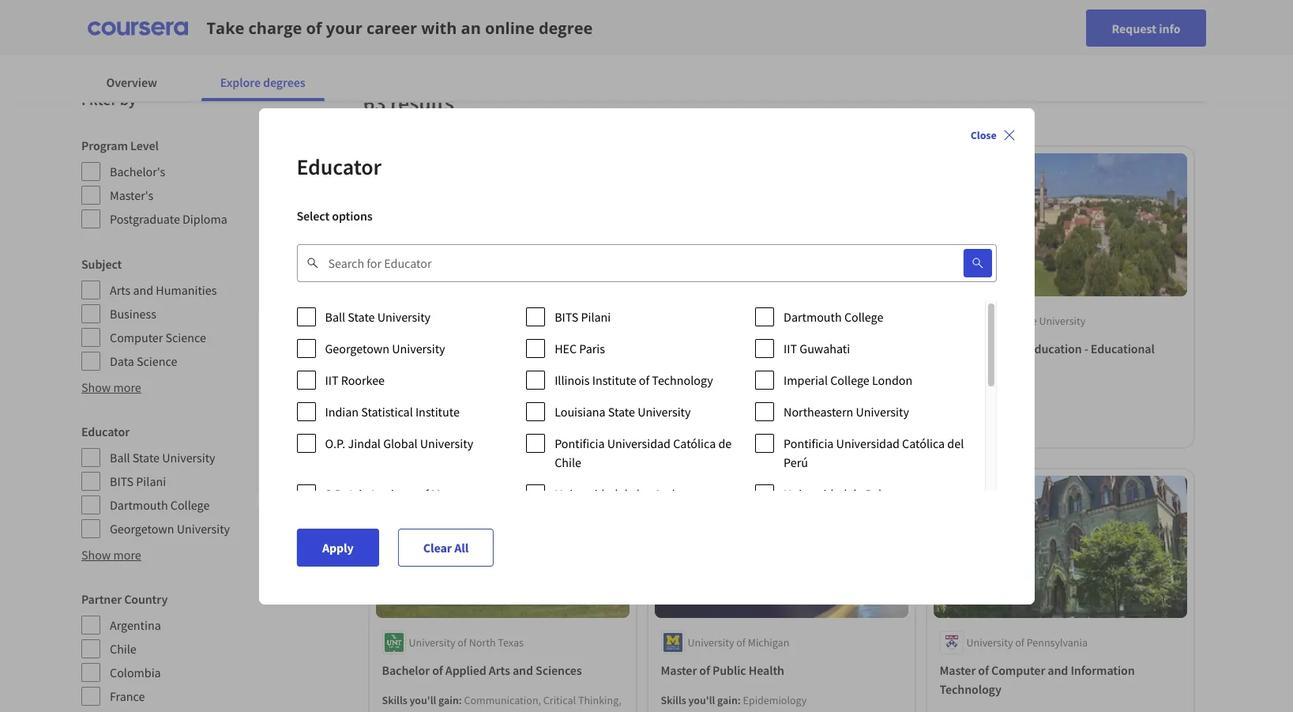 Task type: describe. For each thing, give the bounding box(es) containing it.
o.p.
[[325, 435, 346, 451]]

of left the online
[[639, 372, 650, 388]]

apply button
[[297, 528, 379, 566]]

skills you'll gain :
[[383, 693, 465, 707]]

statistical
[[361, 403, 413, 419]]

louisiana inside select educator options element
[[555, 403, 606, 419]]

science for data science
[[137, 353, 177, 369]]

católica for de
[[673, 435, 716, 451]]

indian statistical institute
[[325, 403, 460, 419]]

roorkee
[[341, 372, 385, 388]]

Search by keyword search field
[[328, 244, 926, 282]]

jindal
[[348, 435, 381, 451]]

pontificia universidad católica de chile
[[555, 435, 732, 470]]

filter
[[81, 89, 117, 109]]

master for master of computer and information technology
[[941, 662, 977, 678]]

overview button
[[87, 63, 176, 101]]

2 credit eligible from the left
[[959, 396, 1024, 411]]

program level group
[[81, 136, 230, 229]]

partner country group
[[81, 590, 230, 707]]

charge
[[249, 17, 302, 38]]

skills for skills you'll gain :
[[383, 693, 408, 707]]

applied
[[446, 662, 487, 678]]

master of arts in education - educational technology link
[[941, 339, 1182, 377]]

research inside select educator options element
[[348, 505, 396, 520]]

pontificia for perú
[[784, 435, 834, 451]]

ball inside educator group
[[110, 450, 130, 466]]

bachelor
[[383, 662, 430, 678]]

information
[[1072, 662, 1136, 678]]

program
[[81, 138, 128, 153]]

france
[[110, 688, 145, 704]]

in for arts
[[1016, 340, 1026, 356]]

north
[[470, 636, 496, 650]]

you'll for :
[[410, 693, 437, 707]]

level
[[130, 138, 159, 153]]

writing
[[522, 709, 556, 712]]

in for diploma
[[787, 340, 797, 356]]

perú
[[784, 454, 808, 470]]

louisiana state university for arts
[[967, 313, 1087, 328]]

and up guwahati
[[844, 313, 862, 328]]

iit for iit guwahati
[[784, 340, 797, 356]]

bits pilani inside educator group
[[110, 473, 166, 489]]

1 · from the left
[[767, 419, 769, 434]]

: for epidemiology
[[738, 693, 742, 707]]

data
[[110, 353, 134, 369]]

marketing,
[[383, 709, 431, 712]]

universidad de palermo
[[784, 486, 910, 501]]

ball state university inside educator group
[[110, 450, 215, 466]]

63
[[364, 89, 386, 117]]

63 results
[[364, 89, 454, 117]]

postgraduate for postgraduate diploma · 6 - 12 months
[[662, 419, 723, 434]]

diploma inside post graduate diploma in management online
[[739, 340, 785, 356]]

master's
[[110, 187, 153, 203]]

católica for del
[[903, 435, 945, 451]]

explore degrees button
[[201, 63, 324, 101]]

colombia
[[110, 665, 161, 680]]

institute up post graduate diploma in management online
[[729, 313, 768, 328]]

de for universidad de palermo
[[850, 486, 863, 501]]

postgraduate for postgraduate diploma
[[110, 211, 180, 227]]

partner country
[[81, 591, 168, 607]]

iit guwahati
[[784, 340, 850, 356]]

explore
[[220, 74, 261, 90]]

sciences
[[536, 662, 583, 678]]

apply
[[322, 539, 354, 555]]

of left applied
[[433, 662, 444, 678]]

indian
[[325, 403, 359, 419]]

state inside educator group
[[133, 450, 160, 466]]

argentina
[[110, 617, 161, 633]]

georgetown university inside select educator options element
[[325, 340, 445, 356]]

years
[[1001, 419, 1025, 434]]

computer inside subject group
[[110, 330, 163, 345]]

degree
[[539, 17, 593, 38]]

universidad inside 'pontificia universidad católica de chile'
[[607, 435, 671, 451]]

technology inside master of computer and information technology
[[941, 681, 1002, 697]]

iit for iit roorkee
[[325, 372, 339, 388]]

filter by
[[81, 89, 136, 109]]

country
[[124, 591, 168, 607]]

dartmouth college inside select educator options element
[[784, 309, 884, 324]]

and inside master of computer and information technology
[[1049, 662, 1069, 678]]

michigan
[[749, 636, 790, 650]]

critical
[[544, 693, 577, 707]]

overview
[[106, 74, 157, 90]]

public
[[713, 662, 747, 678]]

of left 'pennsylvania'
[[1016, 636, 1025, 650]]

master for master of science in construction management
[[383, 340, 419, 356]]

show more button for georgetown
[[81, 545, 141, 564]]

educator inside "educator" dialog
[[297, 152, 382, 181]]

options
[[332, 207, 373, 223]]

computer science
[[110, 330, 206, 345]]

2 credit from the left
[[959, 396, 988, 411]]

request info
[[1112, 20, 1181, 36]]

master of public health
[[662, 662, 785, 678]]

imperial college london
[[784, 372, 913, 388]]

bachelor's
[[110, 164, 165, 179]]

educator dialog
[[259, 108, 1035, 604]]

pontificia for chile
[[555, 435, 605, 451]]

construction
[[490, 340, 560, 356]]

georgetown inside select educator options element
[[325, 340, 390, 356]]

of inside master of science in construction management
[[421, 340, 432, 356]]

thinking,
[[579, 693, 622, 707]]

dartmouth college inside educator group
[[110, 497, 210, 513]]

select options
[[297, 207, 373, 223]]

dartmouth inside educator group
[[110, 497, 168, 513]]

educational
[[1092, 340, 1156, 356]]

and inside subject group
[[133, 282, 153, 298]]

select educator options element
[[297, 301, 997, 528]]

clear all
[[423, 539, 468, 555]]

dartmouth inside select educator options element
[[784, 309, 842, 324]]

chile inside partner country group
[[110, 641, 137, 657]]

communication, critical thinking, marketing, negotiation, sales, writing
[[383, 693, 622, 712]]

georgetown university inside educator group
[[110, 521, 230, 537]]

institute down the paris
[[592, 372, 637, 388]]

pennsylvania
[[1028, 636, 1089, 650]]

del
[[948, 435, 964, 451]]

postgraduate diploma
[[110, 211, 227, 227]]

clear all button
[[398, 528, 494, 566]]

1 eligible from the left
[[432, 396, 466, 411]]

data science
[[110, 353, 177, 369]]

post
[[662, 340, 685, 356]]

chile inside 'pontificia universidad católica de chile'
[[555, 454, 582, 470]]

coursera image
[[87, 15, 188, 41]]

request
[[1112, 20, 1157, 36]]

online
[[662, 359, 697, 375]]

de inside 'pontificia universidad católica de chile'
[[719, 435, 732, 451]]

institute up global
[[416, 403, 460, 419]]

louisiana state university for science
[[409, 313, 529, 328]]

1 horizontal spatial -
[[988, 419, 991, 434]]

bits inside educator group
[[110, 473, 134, 489]]

of left public
[[700, 662, 711, 678]]

0 horizontal spatial -
[[779, 419, 783, 434]]

more for georgetown
[[113, 547, 141, 563]]

universidad down perú in the right of the page
[[784, 486, 847, 501]]

technology inside master of arts in education - educational technology
[[941, 359, 1002, 375]]

illinois
[[555, 372, 590, 388]]

louisiana for arts
[[967, 313, 1012, 328]]

skills you'll gain : epidemiology
[[662, 693, 808, 707]]

explore degrees
[[220, 74, 305, 90]]

take
[[207, 17, 245, 38]]

master of computer and information technology
[[941, 662, 1136, 697]]

universidad inside the pontificia universidad católica del perú
[[837, 435, 900, 451]]



Task type: locate. For each thing, give the bounding box(es) containing it.
educator down the data
[[81, 424, 130, 439]]

0 vertical spatial ball state university
[[325, 309, 431, 324]]

4
[[994, 419, 999, 434]]

2 show more button from the top
[[81, 545, 141, 564]]

0 horizontal spatial georgetown
[[110, 521, 174, 537]]

technology inside select educator options element
[[652, 372, 713, 388]]

1 vertical spatial iit
[[325, 372, 339, 388]]

0 horizontal spatial chile
[[110, 641, 137, 657]]

show more up partner
[[81, 547, 141, 563]]

show more
[[81, 379, 141, 395], [81, 547, 141, 563]]

2 in from the left
[[787, 340, 797, 356]]

universidad
[[607, 435, 671, 451], [837, 435, 900, 451], [555, 486, 618, 501], [784, 486, 847, 501]]

1 vertical spatial diploma
[[739, 340, 785, 356]]

1 horizontal spatial jain
[[707, 313, 727, 328]]

master of public health link
[[662, 661, 903, 680]]

1 vertical spatial show more
[[81, 547, 141, 563]]

chile up universidad de los andes
[[555, 454, 582, 470]]

science down computer science
[[137, 353, 177, 369]]

college inside educator group
[[171, 497, 210, 513]]

1 pontificia from the left
[[555, 435, 605, 451]]

0 vertical spatial more
[[113, 379, 141, 395]]

and down texas
[[513, 662, 534, 678]]

de left los
[[621, 486, 634, 501]]

eligible down master of science in construction management
[[432, 396, 466, 411]]

select
[[297, 207, 330, 223]]

gain for :
[[439, 693, 459, 707]]

eligible
[[432, 396, 466, 411], [990, 396, 1024, 411]]

1 vertical spatial dartmouth
[[110, 497, 168, 513]]

by
[[120, 89, 136, 109]]

1 show more from the top
[[81, 379, 141, 395]]

1 horizontal spatial s.p. jain institute of management and research
[[688, 313, 862, 343]]

0 horizontal spatial ball
[[110, 450, 130, 466]]

arts left education
[[992, 340, 1014, 356]]

1 horizontal spatial ball state university
[[325, 309, 431, 324]]

georgetown inside educator group
[[110, 521, 174, 537]]

louisiana state university down 'illinois institute of technology'
[[555, 403, 691, 419]]

1 horizontal spatial iit
[[784, 340, 797, 356]]

computer down university of pennsylvania
[[992, 662, 1046, 678]]

master inside master of science in construction management
[[383, 340, 419, 356]]

info
[[1160, 20, 1181, 36]]

arts up business
[[110, 282, 131, 298]]

education
[[1029, 340, 1083, 356]]

1 horizontal spatial :
[[738, 693, 742, 707]]

pilani inside educator group
[[136, 473, 166, 489]]

católica left del
[[903, 435, 945, 451]]

- right 6
[[779, 419, 783, 434]]

northeastern
[[784, 403, 854, 419]]

0 vertical spatial show more
[[81, 379, 141, 395]]

master down university of pennsylvania
[[941, 662, 977, 678]]

1 vertical spatial arts
[[992, 340, 1014, 356]]

2 vertical spatial diploma
[[725, 419, 764, 434]]

0 horizontal spatial s.p. jain institute of management and research
[[325, 486, 501, 520]]

1 horizontal spatial research
[[688, 329, 730, 343]]

2 more from the top
[[113, 547, 141, 563]]

technology down university of pennsylvania
[[941, 681, 1002, 697]]

technology down post
[[652, 372, 713, 388]]

1 vertical spatial bits
[[110, 473, 134, 489]]

1 vertical spatial chile
[[110, 641, 137, 657]]

of up post graduate diploma in management online link
[[770, 313, 779, 328]]

2 horizontal spatial -
[[1085, 340, 1089, 356]]

1 horizontal spatial in
[[787, 340, 797, 356]]

and up apply button
[[325, 505, 345, 520]]

guwahati
[[800, 340, 850, 356]]

career
[[367, 17, 417, 38]]

: down public
[[738, 693, 742, 707]]

1 vertical spatial bits pilani
[[110, 473, 166, 489]]

0 horizontal spatial research
[[348, 505, 396, 520]]

1 vertical spatial georgetown university
[[110, 521, 230, 537]]

1 vertical spatial show
[[81, 547, 111, 563]]

eligible up years
[[990, 396, 1024, 411]]

1 horizontal spatial s.p.
[[688, 313, 705, 328]]

1 horizontal spatial gain
[[718, 693, 738, 707]]

credit eligible up 4
[[959, 396, 1024, 411]]

master inside master of arts in education - educational technology
[[941, 340, 977, 356]]

1 horizontal spatial pontificia
[[784, 435, 834, 451]]

management
[[781, 313, 842, 328], [800, 340, 870, 356], [383, 359, 453, 375], [431, 486, 501, 501]]

master for master of public health
[[662, 662, 698, 678]]

1 vertical spatial dartmouth college
[[110, 497, 210, 513]]

1 vertical spatial more
[[113, 547, 141, 563]]

: for :
[[459, 693, 463, 707]]

pontificia down months
[[784, 435, 834, 451]]

1 horizontal spatial louisiana
[[555, 403, 606, 419]]

sales,
[[493, 709, 520, 712]]

- inside master of arts in education - educational technology
[[1085, 340, 1089, 356]]

of left north
[[458, 636, 467, 650]]

universidad up los
[[607, 435, 671, 451]]

bachelor of applied arts and sciences
[[383, 662, 583, 678]]

s.p. jain institute of management and research
[[688, 313, 862, 343], [325, 486, 501, 520]]

degree
[[941, 419, 973, 434]]

postgraduate
[[110, 211, 180, 227], [662, 419, 723, 434]]

of inside master of computer and information technology
[[979, 662, 990, 678]]

0 horizontal spatial pontificia
[[555, 435, 605, 451]]

católica inside 'pontificia universidad católica de chile'
[[673, 435, 716, 451]]

0 horizontal spatial bits
[[110, 473, 134, 489]]

diploma up humanities
[[183, 211, 227, 227]]

- right 1 at the bottom right
[[988, 419, 991, 434]]

1 vertical spatial postgraduate
[[662, 419, 723, 434]]

master up 'degree'
[[941, 340, 977, 356]]

institute down o.p. jindal global university
[[371, 486, 416, 501]]

in inside post graduate diploma in management online
[[787, 340, 797, 356]]

0 horizontal spatial ·
[[767, 419, 769, 434]]

1 católica from the left
[[673, 435, 716, 451]]

texas
[[499, 636, 524, 650]]

0 horizontal spatial postgraduate
[[110, 211, 180, 227]]

louisiana for science
[[409, 313, 454, 328]]

show more button down the data
[[81, 378, 141, 397]]

london
[[872, 372, 913, 388]]

1 horizontal spatial ball
[[325, 309, 345, 324]]

0 horizontal spatial credit eligible
[[402, 396, 466, 411]]

0 horizontal spatial :
[[459, 693, 463, 707]]

science inside master of science in construction management
[[434, 340, 475, 356]]

de
[[719, 435, 732, 451], [621, 486, 634, 501], [850, 486, 863, 501]]

chile up colombia
[[110, 641, 137, 657]]

management inside master of science in construction management
[[383, 359, 453, 375]]

jain up graduate
[[707, 313, 727, 328]]

science for computer science
[[166, 330, 206, 345]]

ball inside select educator options element
[[325, 309, 345, 324]]

credit up 1 at the bottom right
[[959, 396, 988, 411]]

postgraduate up 'pontificia universidad católica de chile'
[[662, 419, 723, 434]]

you'll up marketing,
[[410, 693, 437, 707]]

1 horizontal spatial de
[[719, 435, 732, 451]]

2 · from the left
[[975, 419, 978, 434]]

you'll down master of public health
[[689, 693, 716, 707]]

católica down postgraduate diploma · 6 - 12 months
[[673, 435, 716, 451]]

1 horizontal spatial louisiana state university
[[555, 403, 691, 419]]

credit up global
[[402, 396, 430, 411]]

universidad de los andes
[[555, 486, 687, 501]]

request info button
[[1087, 9, 1206, 47]]

georgetown university up roorkee
[[325, 340, 445, 356]]

· left 6
[[767, 419, 769, 434]]

0 horizontal spatial educator
[[81, 424, 130, 439]]

pontificia inside the pontificia universidad católica del perú
[[784, 435, 834, 451]]

and
[[133, 282, 153, 298], [844, 313, 862, 328], [325, 505, 345, 520], [513, 662, 534, 678], [1049, 662, 1069, 678]]

educator inside educator group
[[81, 424, 130, 439]]

diploma for postgraduate diploma · 6 - 12 months
[[725, 419, 764, 434]]

:
[[459, 693, 463, 707], [738, 693, 742, 707]]

post graduate diploma in management online link
[[662, 339, 903, 377]]

with
[[422, 17, 457, 38]]

show more down the data
[[81, 379, 141, 395]]

2 skills from the left
[[662, 693, 687, 707]]

louisiana state university up education
[[967, 313, 1087, 328]]

negotiation,
[[434, 709, 491, 712]]

in left 'construction'
[[478, 340, 488, 356]]

university of michigan
[[688, 636, 790, 650]]

bits inside select educator options element
[[555, 309, 579, 324]]

2 show more from the top
[[81, 547, 141, 563]]

universidad left los
[[555, 486, 618, 501]]

1 horizontal spatial arts
[[490, 662, 511, 678]]

georgetown
[[325, 340, 390, 356], [110, 521, 174, 537]]

of up indian statistical institute
[[421, 340, 432, 356]]

s.p. jain institute of management and research up the clear
[[325, 486, 501, 520]]

show up partner
[[81, 547, 111, 563]]

management inside select educator options element
[[431, 486, 501, 501]]

subject group
[[81, 254, 230, 371]]

louisiana down 'illinois'
[[555, 403, 606, 419]]

0 horizontal spatial you'll
[[410, 693, 437, 707]]

and down 'pennsylvania'
[[1049, 662, 1069, 678]]

clear
[[423, 539, 452, 555]]

show more for data science
[[81, 379, 141, 395]]

subject
[[81, 256, 122, 272]]

bits
[[555, 309, 579, 324], [110, 473, 134, 489]]

credit eligible up global
[[402, 396, 466, 411]]

0 vertical spatial dartmouth college
[[784, 309, 884, 324]]

of inside master of arts in education - educational technology
[[979, 340, 990, 356]]

0 horizontal spatial arts
[[110, 282, 131, 298]]

arts inside master of arts in education - educational technology
[[992, 340, 1014, 356]]

health
[[749, 662, 785, 678]]

imperial
[[784, 372, 828, 388]]

communication,
[[465, 693, 542, 707]]

0 horizontal spatial dartmouth
[[110, 497, 168, 513]]

0 horizontal spatial louisiana state university
[[409, 313, 529, 328]]

1 vertical spatial ball
[[110, 450, 130, 466]]

2 pontificia from the left
[[784, 435, 834, 451]]

pontificia inside 'pontificia universidad católica de chile'
[[555, 435, 605, 451]]

educator up select options
[[297, 152, 382, 181]]

northeastern university
[[784, 403, 910, 419]]

dartmouth
[[784, 309, 842, 324], [110, 497, 168, 513]]

ball state university inside select educator options element
[[325, 309, 431, 324]]

georgetown up iit roorkee
[[325, 340, 390, 356]]

diploma inside program level group
[[183, 211, 227, 227]]

0 vertical spatial ball
[[325, 309, 345, 324]]

management inside post graduate diploma in management online
[[800, 340, 870, 356]]

program level
[[81, 138, 159, 153]]

1 vertical spatial s.p.
[[325, 486, 344, 501]]

2 gain from the left
[[718, 693, 738, 707]]

show more for georgetown university
[[81, 547, 141, 563]]

computer inside master of computer and information technology
[[992, 662, 1046, 678]]

1 more from the top
[[113, 379, 141, 395]]

1
[[980, 419, 986, 434]]

show more button for data
[[81, 378, 141, 397]]

0 vertical spatial iit
[[784, 340, 797, 356]]

de for universidad de los andes
[[621, 486, 634, 501]]

1 horizontal spatial skills
[[662, 693, 687, 707]]

1 skills from the left
[[383, 693, 408, 707]]

0 vertical spatial georgetown
[[325, 340, 390, 356]]

take charge of your career with an online degree
[[207, 17, 593, 38]]

university of pennsylvania
[[967, 636, 1089, 650]]

1 you'll from the left
[[410, 693, 437, 707]]

georgetown university up country
[[110, 521, 230, 537]]

master of science in construction management
[[383, 340, 560, 375]]

louisiana state university up master of science in construction management
[[409, 313, 529, 328]]

jain
[[707, 313, 727, 328], [346, 486, 369, 501]]

gain
[[439, 693, 459, 707], [718, 693, 738, 707]]

of down university of pennsylvania
[[979, 662, 990, 678]]

science down humanities
[[166, 330, 206, 345]]

2 católica from the left
[[903, 435, 945, 451]]

1 : from the left
[[459, 693, 463, 707]]

management up imperial college london
[[800, 340, 870, 356]]

educator group
[[81, 422, 230, 539]]

research up apply button
[[348, 505, 396, 520]]

2 vertical spatial arts
[[490, 662, 511, 678]]

1 horizontal spatial computer
[[992, 662, 1046, 678]]

master of computer and information technology link
[[941, 661, 1182, 699]]

: up negotiation,
[[459, 693, 463, 707]]

master of arts in education - educational technology
[[941, 340, 1156, 375]]

epidemiology
[[744, 693, 808, 707]]

0 horizontal spatial iit
[[325, 372, 339, 388]]

2 eligible from the left
[[990, 396, 1024, 411]]

humanities
[[156, 282, 217, 298]]

0 vertical spatial college
[[845, 309, 884, 324]]

-
[[1085, 340, 1089, 356], [779, 419, 783, 434], [988, 419, 991, 434]]

master up roorkee
[[383, 340, 419, 356]]

2 vertical spatial college
[[171, 497, 210, 513]]

1 horizontal spatial educator
[[297, 152, 382, 181]]

more for data
[[113, 379, 141, 395]]

diploma left 6
[[725, 419, 764, 434]]

12
[[785, 419, 796, 434]]

0 vertical spatial computer
[[110, 330, 163, 345]]

and inside select educator options element
[[325, 505, 345, 520]]

hec paris
[[555, 340, 605, 356]]

1 credit eligible from the left
[[402, 396, 466, 411]]

show for georgetown
[[81, 547, 111, 563]]

2 show from the top
[[81, 547, 111, 563]]

arts inside subject group
[[110, 282, 131, 298]]

1 horizontal spatial credit eligible
[[959, 396, 1024, 411]]

of up the clear
[[418, 486, 429, 501]]

in inside master of arts in education - educational technology
[[1016, 340, 1026, 356]]

tab list containing overview
[[87, 63, 350, 101]]

master for master of arts in education - educational technology
[[941, 340, 977, 356]]

paris
[[580, 340, 605, 356]]

s.p. down o.p.
[[325, 486, 344, 501]]

0 vertical spatial s.p.
[[688, 313, 705, 328]]

0 vertical spatial show
[[81, 379, 111, 395]]

1 gain from the left
[[439, 693, 459, 707]]

1 horizontal spatial dartmouth college
[[784, 309, 884, 324]]

in left guwahati
[[787, 340, 797, 356]]

louisiana up master of science in construction management
[[409, 313, 454, 328]]

management up iit guwahati
[[781, 313, 842, 328]]

0 horizontal spatial eligible
[[432, 396, 466, 411]]

1 show more button from the top
[[81, 378, 141, 397]]

0 vertical spatial educator
[[297, 152, 382, 181]]

all
[[454, 539, 468, 555]]

technology up 1 at the bottom right
[[941, 359, 1002, 375]]

show more button up partner
[[81, 545, 141, 564]]

arts inside bachelor of applied arts and sciences link
[[490, 662, 511, 678]]

s.p. up graduate
[[688, 313, 705, 328]]

pilani inside select educator options element
[[581, 309, 611, 324]]

in for science
[[478, 340, 488, 356]]

1 horizontal spatial pilani
[[581, 309, 611, 324]]

1 horizontal spatial you'll
[[689, 693, 716, 707]]

georgetown up country
[[110, 521, 174, 537]]

science left 'construction'
[[434, 340, 475, 356]]

1 horizontal spatial eligible
[[990, 396, 1024, 411]]

1 vertical spatial jain
[[346, 486, 369, 501]]

more down the data
[[113, 379, 141, 395]]

1 horizontal spatial georgetown
[[325, 340, 390, 356]]

s.p. jain institute of management and research up imperial
[[688, 313, 862, 343]]

1 vertical spatial college
[[831, 372, 870, 388]]

management up all
[[431, 486, 501, 501]]

partner
[[81, 591, 122, 607]]

universidad down the northeastern university
[[837, 435, 900, 451]]

master left public
[[662, 662, 698, 678]]

0 vertical spatial jain
[[707, 313, 727, 328]]

in left education
[[1016, 340, 1026, 356]]

3 in from the left
[[1016, 340, 1026, 356]]

1 vertical spatial pilani
[[136, 473, 166, 489]]

diploma right graduate
[[739, 340, 785, 356]]

show down the data
[[81, 379, 111, 395]]

0 vertical spatial show more button
[[81, 378, 141, 397]]

graduate
[[687, 340, 737, 356]]

·
[[767, 419, 769, 434], [975, 419, 978, 434]]

of left "michigan"
[[737, 636, 746, 650]]

bits pilani inside select educator options element
[[555, 309, 611, 324]]

jain inside select educator options element
[[346, 486, 369, 501]]

arts and humanities
[[110, 282, 217, 298]]

iit left roorkee
[[325, 372, 339, 388]]

pontificia
[[555, 435, 605, 451], [784, 435, 834, 451]]

s.p. inside select educator options element
[[325, 486, 344, 501]]

1 horizontal spatial postgraduate
[[662, 419, 723, 434]]

gain up negotiation,
[[439, 693, 459, 707]]

0 horizontal spatial católica
[[673, 435, 716, 451]]

skills down master of public health
[[662, 693, 687, 707]]

0 horizontal spatial jain
[[346, 486, 369, 501]]

1 vertical spatial s.p. jain institute of management and research
[[325, 486, 501, 520]]

1 show from the top
[[81, 379, 111, 395]]

0 vertical spatial s.p. jain institute of management and research
[[688, 313, 862, 343]]

2 you'll from the left
[[689, 693, 716, 707]]

1 vertical spatial educator
[[81, 424, 130, 439]]

iit left guwahati
[[784, 340, 797, 356]]

2 horizontal spatial de
[[850, 486, 863, 501]]

bachelor of applied arts and sciences link
[[383, 661, 624, 680]]

you'll for epidemiology
[[689, 693, 716, 707]]

skills for skills you'll gain : epidemiology
[[662, 693, 687, 707]]

1 in from the left
[[478, 340, 488, 356]]

0 horizontal spatial skills
[[383, 693, 408, 707]]

0 horizontal spatial de
[[621, 486, 634, 501]]

iit roorkee
[[325, 372, 385, 388]]

2 horizontal spatial louisiana
[[967, 313, 1012, 328]]

chile
[[555, 454, 582, 470], [110, 641, 137, 657]]

2 horizontal spatial louisiana state university
[[967, 313, 1087, 328]]

palermo
[[866, 486, 910, 501]]

gain for epidemiology
[[718, 693, 738, 707]]

close
[[971, 128, 997, 142]]

diploma for postgraduate diploma
[[183, 211, 227, 227]]

computer down business
[[110, 330, 163, 345]]

tab list
[[87, 63, 350, 101]]

de down postgraduate diploma · 6 - 12 months
[[719, 435, 732, 451]]

ball
[[325, 309, 345, 324], [110, 450, 130, 466]]

louisiana state university inside select educator options element
[[555, 403, 691, 419]]

· left 1 at the bottom right
[[975, 419, 978, 434]]

in inside master of science in construction management
[[478, 340, 488, 356]]

s.p. jain institute of management and research inside select educator options element
[[325, 486, 501, 520]]

0 horizontal spatial dartmouth college
[[110, 497, 210, 513]]

arts down texas
[[490, 662, 511, 678]]

0 horizontal spatial s.p.
[[325, 486, 344, 501]]

0 horizontal spatial in
[[478, 340, 488, 356]]

2 : from the left
[[738, 693, 742, 707]]

0 vertical spatial arts
[[110, 282, 131, 298]]

results
[[390, 89, 454, 117]]

of left your
[[306, 17, 322, 38]]

research right post
[[688, 329, 730, 343]]

state
[[348, 309, 375, 324], [456, 313, 480, 328], [1014, 313, 1038, 328], [608, 403, 635, 419], [133, 450, 160, 466]]

1 credit from the left
[[402, 396, 430, 411]]

1 horizontal spatial credit
[[959, 396, 988, 411]]

de left palermo
[[850, 486, 863, 501]]

0 vertical spatial pilani
[[581, 309, 611, 324]]

iit
[[784, 340, 797, 356], [325, 372, 339, 388]]

0 vertical spatial bits
[[555, 309, 579, 324]]

postgraduate inside program level group
[[110, 211, 180, 227]]

pontificia down 'illinois'
[[555, 435, 605, 451]]

search image
[[972, 256, 984, 269]]

online
[[485, 17, 535, 38]]

0 vertical spatial bits pilani
[[555, 309, 611, 324]]

louisiana down search icon
[[967, 313, 1012, 328]]

master inside master of computer and information technology
[[941, 662, 977, 678]]

católica inside the pontificia universidad católica del perú
[[903, 435, 945, 451]]

1 horizontal spatial católica
[[903, 435, 945, 451]]

1 vertical spatial ball state university
[[110, 450, 215, 466]]

more
[[113, 379, 141, 395], [113, 547, 141, 563]]

show for data
[[81, 379, 111, 395]]

and up business
[[133, 282, 153, 298]]



Task type: vqa. For each thing, say whether or not it's contained in the screenshot.
the right Credit
yes



